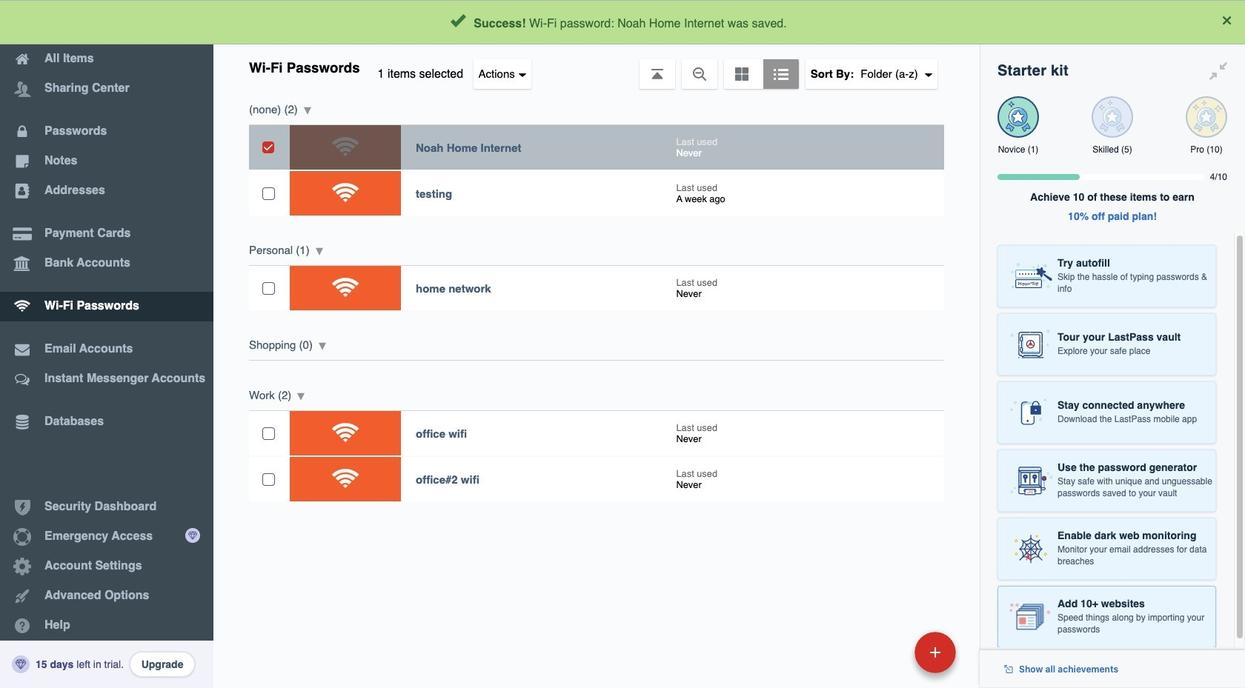 Task type: vqa. For each thing, say whether or not it's contained in the screenshot.
alert
yes



Task type: describe. For each thing, give the bounding box(es) containing it.
vault options navigation
[[214, 44, 980, 89]]

new item element
[[813, 632, 962, 674]]



Task type: locate. For each thing, give the bounding box(es) containing it.
Search search field
[[351, 6, 944, 39]]

new item navigation
[[813, 628, 965, 689]]

alert
[[0, 0, 1245, 44]]

main navigation navigation
[[0, 0, 214, 689]]

search my vault text field
[[351, 6, 944, 39]]



